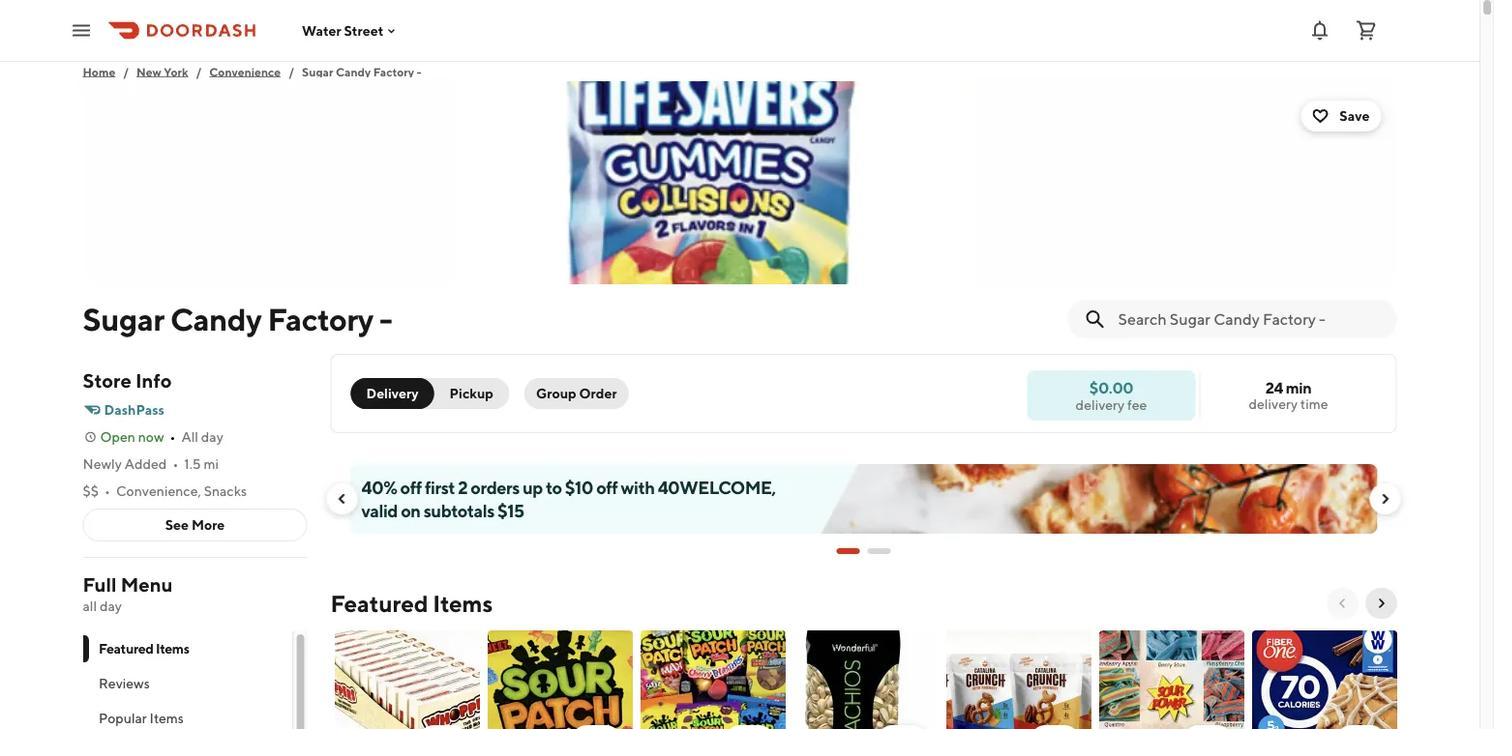 Task type: describe. For each thing, give the bounding box(es) containing it.
orders
[[471, 477, 520, 498]]

store
[[83, 370, 131, 392]]

$$
[[83, 483, 99, 499]]

1.5
[[184, 456, 201, 472]]

time
[[1300, 396, 1328, 412]]

next button of carousel image
[[1378, 492, 1393, 507]]

40% off first 2 orders up to $10 off with 40welcome, valid on subtotals $15
[[361, 477, 776, 521]]

$15
[[497, 500, 524, 521]]

group order button
[[524, 378, 629, 409]]

featured inside heading
[[330, 590, 428, 617]]

1 vertical spatial featured items
[[98, 641, 189, 657]]

first
[[425, 477, 455, 498]]

add item to cart image for wonderful pistachios image
[[888, 726, 915, 730]]

min
[[1286, 379, 1312, 397]]

catalina snacks crunch- mix creamy ranch- 6oz image
[[946, 631, 1091, 730]]

2
[[458, 477, 468, 498]]

$$ • convenience, snacks
[[83, 483, 247, 499]]

group
[[536, 386, 577, 402]]

full menu all day
[[83, 574, 173, 615]]

sour patch - 4 different flavor- 5oz image
[[640, 631, 785, 730]]

add item to cart image for general - mills - fibre one -  70 calorie  brownie chocolate fudge - breakfast bar- 6 count image
[[1347, 726, 1374, 730]]

0 vertical spatial previous button of carousel image
[[334, 492, 350, 507]]

• all day
[[170, 429, 223, 445]]

popular
[[98, 711, 146, 727]]

water street button
[[302, 23, 399, 38]]

pickup
[[450, 386, 493, 402]]

on
[[401, 500, 420, 521]]

store info
[[83, 370, 172, 392]]

2 off from the left
[[596, 477, 618, 498]]

0 horizontal spatial -
[[379, 301, 392, 337]]

3 / from the left
[[289, 65, 294, 78]]

next button of carousel image
[[1374, 596, 1389, 612]]

1 vertical spatial factory
[[268, 301, 374, 337]]

newly
[[83, 456, 122, 472]]

open menu image
[[70, 19, 93, 42]]

save
[[1340, 108, 1370, 124]]

up
[[523, 477, 543, 498]]

featured items heading
[[330, 588, 493, 619]]

0 items, open order cart image
[[1355, 19, 1378, 42]]

1 / from the left
[[123, 65, 129, 78]]

0 vertical spatial factory
[[373, 65, 414, 78]]

subtotals
[[424, 500, 494, 521]]

valid
[[361, 500, 398, 521]]

street
[[344, 23, 384, 38]]

save button
[[1301, 101, 1381, 132]]

$0.00 delivery fee
[[1076, 378, 1147, 413]]

dashpass
[[104, 402, 164, 418]]

group order
[[536, 386, 617, 402]]

Delivery radio
[[351, 378, 434, 409]]

see
[[165, 517, 189, 533]]

delivery inside 24 min delivery time
[[1249, 396, 1298, 412]]

fee
[[1127, 397, 1147, 413]]

home link
[[83, 62, 115, 81]]

new
[[137, 65, 161, 78]]

add item to cart image for 'catalina snacks crunch- mix creamy ranch- 6oz' image
[[1041, 726, 1068, 730]]

mi
[[204, 456, 219, 472]]

now
[[138, 429, 164, 445]]

see more
[[165, 517, 225, 533]]

0 vertical spatial day
[[201, 429, 223, 445]]

40%
[[361, 477, 397, 498]]

general - mills - fibre one -  70 calorie  brownie chocolate fudge - breakfast bar- 6 count image
[[1252, 631, 1397, 730]]

convenience
[[209, 65, 281, 78]]

0 vertical spatial •
[[170, 429, 176, 445]]

sour power basket image
[[1099, 631, 1244, 730]]

select promotional banner element
[[837, 534, 891, 569]]

24
[[1266, 379, 1283, 397]]

delivery
[[366, 386, 419, 402]]

newly added • 1.5 mi
[[83, 456, 219, 472]]

added
[[125, 456, 167, 472]]

24 min delivery time
[[1249, 379, 1328, 412]]

home / new york / convenience / sugar candy factory -
[[83, 65, 422, 78]]

2 vertical spatial •
[[105, 483, 110, 499]]

water
[[302, 23, 341, 38]]

notification bell image
[[1308, 19, 1332, 42]]



Task type: vqa. For each thing, say whether or not it's contained in the screenshot.
of
no



Task type: locate. For each thing, give the bounding box(es) containing it.
home
[[83, 65, 115, 78]]

0 horizontal spatial day
[[100, 599, 122, 615]]

candy down the 'water street' popup button on the top of page
[[336, 65, 371, 78]]

1 vertical spatial sugar
[[83, 301, 164, 337]]

day
[[201, 429, 223, 445], [100, 599, 122, 615]]

off up on
[[400, 477, 422, 498]]

1 horizontal spatial delivery
[[1249, 396, 1298, 412]]

sugar up store info
[[83, 301, 164, 337]]

day right all
[[100, 599, 122, 615]]

items up reviews button
[[155, 641, 189, 657]]

add item to cart image
[[583, 726, 609, 730], [888, 726, 915, 730], [1347, 726, 1374, 730]]

/
[[123, 65, 129, 78], [196, 65, 202, 78], [289, 65, 294, 78]]

featured up the reviews
[[98, 641, 153, 657]]

new york link
[[137, 62, 188, 81]]

all
[[83, 599, 97, 615]]

1 vertical spatial previous button of carousel image
[[1335, 596, 1350, 612]]

off right the $10
[[596, 477, 618, 498]]

snacks
[[204, 483, 247, 499]]

•
[[170, 429, 176, 445], [173, 456, 178, 472], [105, 483, 110, 499]]

0 horizontal spatial /
[[123, 65, 129, 78]]

1 horizontal spatial off
[[596, 477, 618, 498]]

add item to cart image for sour patch - 4 different flavor- 5oz image
[[735, 726, 762, 730]]

1 horizontal spatial sugar
[[302, 65, 333, 78]]

day right all on the bottom
[[201, 429, 223, 445]]

2 add item to cart image from the left
[[888, 726, 915, 730]]

2 horizontal spatial /
[[289, 65, 294, 78]]

0 vertical spatial featured
[[330, 590, 428, 617]]

add item to cart image for whoppers original malit ball candy 5 ounce theater size box 1 box image
[[430, 726, 456, 730]]

popular items button
[[83, 702, 293, 730]]

1 vertical spatial •
[[173, 456, 178, 472]]

factory
[[373, 65, 414, 78], [268, 301, 374, 337]]

0 horizontal spatial delivery
[[1076, 397, 1125, 413]]

1 vertical spatial candy
[[170, 301, 262, 337]]

0 vertical spatial candy
[[336, 65, 371, 78]]

$0.00
[[1089, 378, 1133, 397]]

1 horizontal spatial /
[[196, 65, 202, 78]]

1 vertical spatial -
[[379, 301, 392, 337]]

to
[[546, 477, 562, 498]]

1 vertical spatial featured
[[98, 641, 153, 657]]

york
[[164, 65, 188, 78]]

delivery left 'fee' on the right bottom of the page
[[1076, 397, 1125, 413]]

featured items
[[330, 590, 493, 617], [98, 641, 189, 657]]

info
[[135, 370, 172, 392]]

2 add item to cart image from the left
[[735, 726, 762, 730]]

sugar candy factory -
[[83, 301, 392, 337]]

convenience link
[[209, 62, 281, 81]]

• left 1.5
[[173, 456, 178, 472]]

add item to cart image for sour power basket image
[[1194, 726, 1221, 730]]

featured up whoppers original malit ball candy 5 ounce theater size box 1 box image
[[330, 590, 428, 617]]

40welcome,
[[658, 477, 776, 498]]

full
[[83, 574, 117, 597]]

items inside button
[[149, 711, 183, 727]]

whoppers original malit ball candy 5 ounce theater size box 1 box image
[[334, 631, 480, 730]]

1 horizontal spatial previous button of carousel image
[[1335, 596, 1350, 612]]

all
[[181, 429, 198, 445]]

sugar candy factory - image
[[83, 81, 1397, 285]]

3 add item to cart image from the left
[[1041, 726, 1068, 730]]

1 horizontal spatial candy
[[336, 65, 371, 78]]

convenience,
[[116, 483, 201, 499]]

1 horizontal spatial day
[[201, 429, 223, 445]]

order
[[579, 386, 617, 402]]

delivery
[[1249, 396, 1298, 412], [1076, 397, 1125, 413]]

open
[[100, 429, 135, 445]]

previous button of carousel image
[[334, 492, 350, 507], [1335, 596, 1350, 612]]

with
[[621, 477, 655, 498]]

1 add item to cart image from the left
[[430, 726, 456, 730]]

0 vertical spatial -
[[417, 65, 422, 78]]

1 horizontal spatial featured items
[[330, 590, 493, 617]]

featured items up whoppers original malit ball candy 5 ounce theater size box 1 box image
[[330, 590, 493, 617]]

items down subtotals
[[433, 590, 493, 617]]

/ right convenience at the top left of the page
[[289, 65, 294, 78]]

2 horizontal spatial add item to cart image
[[1347, 726, 1374, 730]]

reviews
[[98, 676, 149, 692]]

open now
[[100, 429, 164, 445]]

3 add item to cart image from the left
[[1347, 726, 1374, 730]]

water street
[[302, 23, 384, 38]]

2 vertical spatial items
[[149, 711, 183, 727]]

1 horizontal spatial featured
[[330, 590, 428, 617]]

1 vertical spatial items
[[155, 641, 189, 657]]

add item to cart image for sour patch kids candy image
[[583, 726, 609, 730]]

1 horizontal spatial -
[[417, 65, 422, 78]]

wonderful pistachios image
[[793, 631, 938, 730]]

Item Search search field
[[1118, 309, 1381, 330]]

0 horizontal spatial sugar
[[83, 301, 164, 337]]

Pickup radio
[[422, 378, 509, 409]]

0 horizontal spatial featured
[[98, 641, 153, 657]]

1 add item to cart image from the left
[[583, 726, 609, 730]]

items down reviews button
[[149, 711, 183, 727]]

0 horizontal spatial featured items
[[98, 641, 189, 657]]

order methods option group
[[351, 378, 509, 409]]

• right $$
[[105, 483, 110, 499]]

0 horizontal spatial off
[[400, 477, 422, 498]]

1 vertical spatial day
[[100, 599, 122, 615]]

0 vertical spatial sugar
[[302, 65, 333, 78]]

items inside heading
[[433, 590, 493, 617]]

2 / from the left
[[196, 65, 202, 78]]

featured items up the reviews
[[98, 641, 189, 657]]

day inside full menu all day
[[100, 599, 122, 615]]

1 horizontal spatial add item to cart image
[[888, 726, 915, 730]]

$10
[[565, 477, 593, 498]]

more
[[192, 517, 225, 533]]

previous button of carousel image left next button of carousel image
[[1335, 596, 1350, 612]]

candy up info
[[170, 301, 262, 337]]

0 horizontal spatial add item to cart image
[[583, 726, 609, 730]]

sugar
[[302, 65, 333, 78], [83, 301, 164, 337]]

0 vertical spatial featured items
[[330, 590, 493, 617]]

0 horizontal spatial candy
[[170, 301, 262, 337]]

delivery inside $0.00 delivery fee
[[1076, 397, 1125, 413]]

/ left new
[[123, 65, 129, 78]]

previous button of carousel image left the 40% on the bottom of the page
[[334, 492, 350, 507]]

add item to cart image
[[430, 726, 456, 730], [735, 726, 762, 730], [1041, 726, 1068, 730], [1194, 726, 1221, 730]]

menu
[[121, 574, 173, 597]]

popular items
[[98, 711, 183, 727]]

sugar down water
[[302, 65, 333, 78]]

see more button
[[84, 510, 306, 541]]

1 off from the left
[[400, 477, 422, 498]]

0 horizontal spatial previous button of carousel image
[[334, 492, 350, 507]]

/ right york on the top left of page
[[196, 65, 202, 78]]

4 add item to cart image from the left
[[1194, 726, 1221, 730]]

items
[[433, 590, 493, 617], [155, 641, 189, 657], [149, 711, 183, 727]]

featured
[[330, 590, 428, 617], [98, 641, 153, 657]]

off
[[400, 477, 422, 498], [596, 477, 618, 498]]

0 vertical spatial items
[[433, 590, 493, 617]]

delivery left the time
[[1249, 396, 1298, 412]]

sour patch kids candy image
[[487, 631, 632, 730]]

• left all on the bottom
[[170, 429, 176, 445]]

candy
[[336, 65, 371, 78], [170, 301, 262, 337]]

-
[[417, 65, 422, 78], [379, 301, 392, 337]]

reviews button
[[83, 667, 293, 702]]



